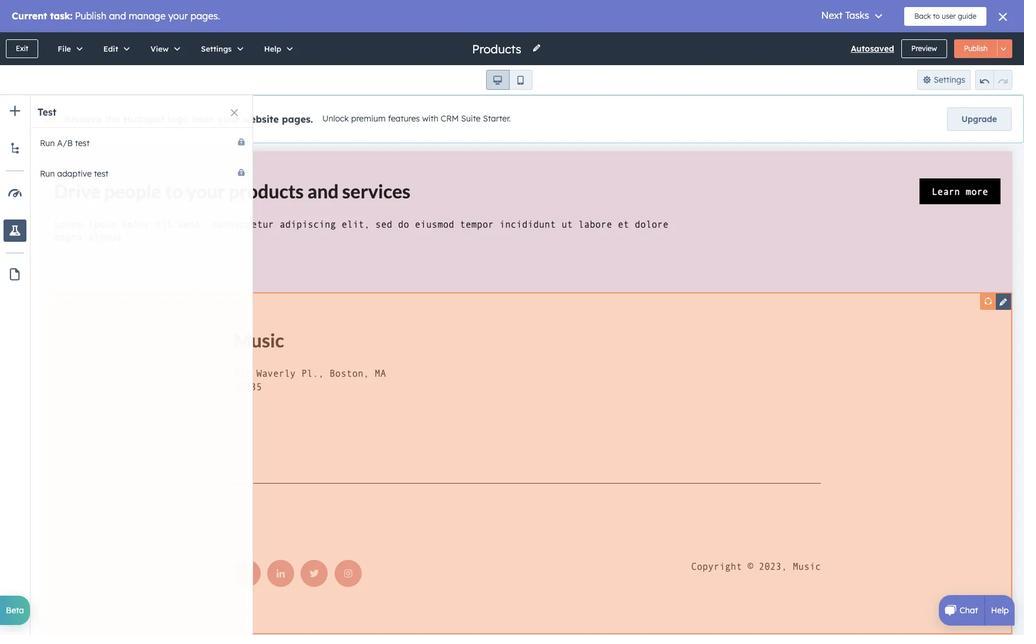 Task type: vqa. For each thing, say whether or not it's contained in the screenshot.
Cancel
no



Task type: describe. For each thing, give the bounding box(es) containing it.
run for run adaptive test
[[40, 169, 55, 179]]

close image
[[231, 109, 238, 116]]

pages.
[[282, 113, 313, 125]]

premium
[[351, 114, 386, 124]]

crm
[[441, 114, 459, 124]]

publish
[[965, 44, 988, 53]]

logo
[[168, 113, 189, 125]]

edit
[[103, 44, 118, 53]]

a/b
[[57, 138, 73, 149]]

chat
[[960, 606, 979, 616]]

starter.
[[483, 114, 511, 124]]

view button
[[138, 32, 189, 65]]

suite
[[461, 114, 481, 124]]

hubspot
[[123, 113, 165, 125]]

edit button
[[91, 32, 138, 65]]

help inside button
[[264, 44, 281, 53]]

beta
[[6, 606, 24, 616]]

autosaved
[[851, 43, 895, 54]]

run a/b test button
[[33, 128, 253, 159]]

the
[[105, 113, 120, 125]]

0 horizontal spatial settings button
[[189, 32, 252, 65]]

unlock
[[323, 114, 349, 124]]

file
[[58, 44, 71, 53]]

help button
[[252, 32, 301, 65]]

test for run adaptive test
[[94, 169, 109, 179]]



Task type: locate. For each thing, give the bounding box(es) containing it.
settings button
[[189, 32, 252, 65], [917, 70, 971, 90]]

1 vertical spatial test
[[94, 169, 109, 179]]

run for run a/b test
[[40, 138, 55, 149]]

test right a/b
[[75, 138, 90, 149]]

test
[[75, 138, 90, 149], [94, 169, 109, 179]]

test
[[38, 106, 56, 118]]

remove
[[64, 113, 102, 125]]

0 horizontal spatial settings
[[201, 44, 232, 53]]

1 horizontal spatial group
[[976, 70, 1013, 90]]

run adaptive test
[[40, 169, 109, 179]]

upgrade
[[962, 114, 998, 125]]

run adaptive test button
[[33, 159, 253, 189]]

1 vertical spatial run
[[40, 169, 55, 179]]

run a/b test
[[40, 138, 90, 149]]

settings right view button
[[201, 44, 232, 53]]

1 vertical spatial help
[[992, 606, 1009, 616]]

settings down preview button
[[934, 75, 966, 85]]

file button
[[45, 32, 91, 65]]

from
[[192, 113, 215, 125]]

website
[[243, 113, 279, 125]]

run left a/b
[[40, 138, 55, 149]]

None field
[[471, 41, 525, 57]]

1 horizontal spatial help
[[992, 606, 1009, 616]]

1 horizontal spatial test
[[94, 169, 109, 179]]

exit
[[16, 44, 28, 53]]

1 run from the top
[[40, 138, 55, 149]]

0 horizontal spatial group
[[486, 70, 533, 90]]

remove the hubspot logo from your website pages.
[[64, 113, 313, 125]]

group down publish group
[[976, 70, 1013, 90]]

0 vertical spatial settings
[[201, 44, 232, 53]]

run
[[40, 138, 55, 149], [40, 169, 55, 179]]

beta button
[[0, 596, 30, 626]]

1 vertical spatial settings
[[934, 75, 966, 85]]

help
[[264, 44, 281, 53], [992, 606, 1009, 616]]

0 horizontal spatial help
[[264, 44, 281, 53]]

adaptive
[[57, 169, 92, 179]]

preview button
[[902, 39, 947, 58]]

test right adaptive
[[94, 169, 109, 179]]

1 horizontal spatial settings button
[[917, 70, 971, 90]]

group
[[486, 70, 533, 90], [976, 70, 1013, 90]]

upgrade link
[[947, 108, 1012, 131]]

autosaved button
[[851, 42, 895, 56]]

preview
[[912, 44, 937, 53]]

unlock premium features with crm suite starter.
[[323, 114, 511, 124]]

group up 'starter.' on the top of page
[[486, 70, 533, 90]]

exit link
[[6, 39, 38, 58]]

1 horizontal spatial settings
[[934, 75, 966, 85]]

publish group
[[955, 39, 1013, 58]]

with
[[422, 114, 439, 124]]

0 vertical spatial help
[[264, 44, 281, 53]]

0 vertical spatial settings button
[[189, 32, 252, 65]]

1 group from the left
[[486, 70, 533, 90]]

view
[[151, 44, 169, 53]]

0 horizontal spatial test
[[75, 138, 90, 149]]

publish button
[[955, 39, 998, 58]]

2 run from the top
[[40, 169, 55, 179]]

run left adaptive
[[40, 169, 55, 179]]

test for run a/b test
[[75, 138, 90, 149]]

1 vertical spatial settings button
[[917, 70, 971, 90]]

0 vertical spatial test
[[75, 138, 90, 149]]

0 vertical spatial run
[[40, 138, 55, 149]]

features
[[388, 114, 420, 124]]

your
[[218, 113, 240, 125]]

2 group from the left
[[976, 70, 1013, 90]]

settings
[[201, 44, 232, 53], [934, 75, 966, 85]]



